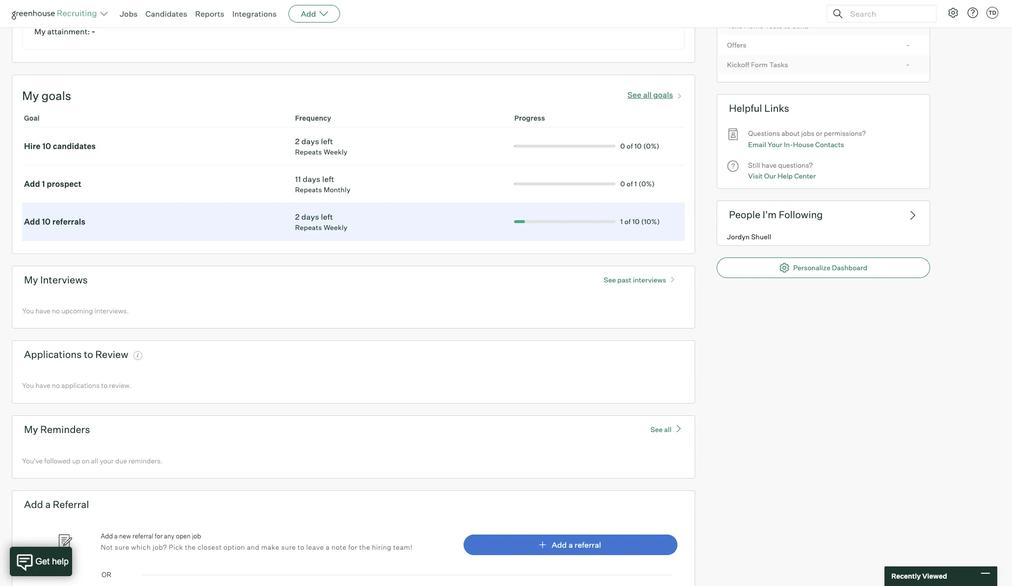 Task type: locate. For each thing, give the bounding box(es) containing it.
target: 65 hrs my average: - my attainment: -
[[34, 3, 95, 36]]

0 horizontal spatial all
[[91, 457, 98, 465]]

2 repeats from the top
[[295, 185, 322, 194]]

10 right 'hire'
[[42, 141, 51, 151]]

to left send
[[784, 21, 791, 30]]

configure image
[[947, 7, 959, 19]]

a inside button
[[569, 540, 573, 550]]

1 weekly from the top
[[324, 148, 347, 156]]

0 vertical spatial you
[[22, 306, 34, 315]]

sure down new
[[115, 543, 129, 551]]

repeats for referrals
[[295, 223, 322, 231]]

not
[[101, 543, 113, 551]]

0 vertical spatial days
[[301, 136, 319, 146]]

my down target:
[[34, 15, 46, 24]]

1 no from the top
[[52, 306, 60, 315]]

the left 'hiring'
[[359, 543, 370, 551]]

2 weekly from the top
[[324, 223, 347, 231]]

td
[[989, 9, 997, 16]]

jobs
[[801, 129, 815, 137]]

left up "monthly"
[[322, 174, 334, 184]]

tests
[[765, 21, 783, 30]]

2 vertical spatial have
[[35, 381, 50, 390]]

people
[[729, 208, 761, 221]]

2 vertical spatial left
[[321, 212, 333, 222]]

1 vertical spatial you
[[22, 381, 34, 390]]

0 vertical spatial (0%)
[[643, 142, 660, 150]]

(0%) up 0 of 1 (0%)
[[643, 142, 660, 150]]

0 vertical spatial 2 days left repeats weekly
[[295, 136, 347, 156]]

1 horizontal spatial for
[[348, 543, 358, 551]]

0 horizontal spatial the
[[185, 543, 196, 551]]

progress bar
[[514, 145, 616, 148], [514, 182, 616, 185], [423, 220, 616, 223]]

1 vertical spatial for
[[348, 543, 358, 551]]

in-
[[784, 140, 793, 148]]

0 vertical spatial no
[[52, 306, 60, 315]]

2 vertical spatial repeats
[[295, 223, 322, 231]]

no left applications
[[52, 381, 60, 390]]

to left review.
[[101, 381, 108, 390]]

add for add a referral
[[24, 499, 43, 511]]

2 days left repeats weekly for add 10 referrals
[[295, 212, 347, 231]]

followed
[[44, 457, 71, 465]]

a for referral
[[569, 540, 573, 550]]

2 0 from the top
[[620, 179, 625, 188]]

left
[[321, 136, 333, 146], [322, 174, 334, 184], [321, 212, 333, 222]]

1 vertical spatial left
[[322, 174, 334, 184]]

0 vertical spatial progress bar
[[514, 145, 616, 148]]

(0%) up the (10%)
[[639, 179, 655, 188]]

1 down 0 of 10 (0%)
[[635, 179, 637, 188]]

send
[[792, 21, 809, 30]]

jordyn shuell link
[[717, 228, 930, 245]]

1 horizontal spatial sure
[[281, 543, 296, 551]]

- for kickoff form tasks
[[906, 59, 910, 69]]

my up you've
[[24, 423, 38, 436]]

2
[[295, 136, 300, 146], [295, 212, 300, 222]]

of down 0 of 10 (0%)
[[627, 179, 633, 188]]

the down the job
[[185, 543, 196, 551]]

0 for 2 days left
[[620, 142, 625, 150]]

take home tests to send
[[727, 21, 809, 30]]

my interviews
[[24, 274, 88, 286]]

1 repeats from the top
[[295, 148, 322, 156]]

of for add 10 referrals
[[625, 217, 631, 226]]

0 horizontal spatial goals
[[41, 88, 71, 103]]

td button
[[987, 7, 998, 19]]

2 days left repeats weekly
[[295, 136, 347, 156], [295, 212, 347, 231]]

2 vertical spatial of
[[625, 217, 631, 226]]

4 link
[[717, 0, 930, 16]]

repeats down 11 days left repeats monthly
[[295, 223, 322, 231]]

2 you from the top
[[22, 381, 34, 390]]

1 vertical spatial see
[[604, 276, 616, 284]]

days for referrals
[[301, 212, 319, 222]]

for left any
[[155, 532, 163, 540]]

for right note
[[348, 543, 358, 551]]

0 vertical spatial see
[[628, 90, 641, 99]]

repeats inside 11 days left repeats monthly
[[295, 185, 322, 194]]

left inside 11 days left repeats monthly
[[322, 174, 334, 184]]

0 horizontal spatial referral
[[132, 532, 153, 540]]

reminders
[[40, 423, 90, 436]]

0 horizontal spatial for
[[155, 532, 163, 540]]

sure
[[115, 543, 129, 551], [281, 543, 296, 551]]

2 2 from the top
[[295, 212, 300, 222]]

left down frequency
[[321, 136, 333, 146]]

(10%)
[[641, 217, 660, 226]]

jordyn
[[727, 233, 750, 241]]

days
[[301, 136, 319, 146], [303, 174, 320, 184], [301, 212, 319, 222]]

repeats for candidates
[[295, 148, 322, 156]]

add a referral button
[[464, 535, 678, 555]]

hiring
[[372, 543, 392, 551]]

of up 0 of 1 (0%)
[[627, 142, 633, 150]]

days inside 11 days left repeats monthly
[[303, 174, 320, 184]]

you down "my interviews" in the left of the page
[[22, 306, 34, 315]]

or
[[816, 129, 823, 137]]

add for add 10 referrals
[[24, 217, 40, 227]]

1 vertical spatial 2 days left repeats weekly
[[295, 212, 347, 231]]

add 10 referrals
[[24, 217, 85, 227]]

0 horizontal spatial see
[[604, 276, 616, 284]]

add inside button
[[552, 540, 567, 550]]

2 horizontal spatial see
[[651, 425, 663, 434]]

hrs
[[74, 3, 87, 13]]

leave
[[306, 543, 324, 551]]

my for reminders
[[24, 423, 38, 436]]

1 vertical spatial weekly
[[324, 223, 347, 231]]

left down "monthly"
[[321, 212, 333, 222]]

1 the from the left
[[185, 543, 196, 551]]

the
[[185, 543, 196, 551], [359, 543, 370, 551]]

65
[[63, 3, 73, 13]]

1 vertical spatial of
[[627, 179, 633, 188]]

0 vertical spatial weekly
[[324, 148, 347, 156]]

11
[[295, 174, 301, 184]]

days right 11
[[303, 174, 320, 184]]

add 1 prospect
[[24, 179, 81, 189]]

my up goal
[[22, 88, 39, 103]]

see for my goals
[[628, 90, 641, 99]]

reports
[[195, 9, 224, 19]]

no for applications
[[52, 381, 60, 390]]

interviews
[[40, 274, 88, 286]]

due
[[115, 457, 127, 465]]

0 down 0 of 10 (0%)
[[620, 179, 625, 188]]

2 vertical spatial days
[[301, 212, 319, 222]]

0 vertical spatial all
[[643, 90, 652, 99]]

people i'm following
[[729, 208, 823, 221]]

review
[[95, 348, 128, 361]]

referrals
[[52, 217, 85, 227]]

1 2 from the top
[[295, 136, 300, 146]]

0 vertical spatial for
[[155, 532, 163, 540]]

all
[[643, 90, 652, 99], [664, 425, 672, 434], [91, 457, 98, 465]]

1 horizontal spatial see
[[628, 90, 641, 99]]

have down 'applications'
[[35, 381, 50, 390]]

(0%) for 2 days left
[[643, 142, 660, 150]]

weekly for add 10 referrals
[[324, 223, 347, 231]]

have down "my interviews" in the left of the page
[[35, 306, 50, 315]]

1 vertical spatial no
[[52, 381, 60, 390]]

1 left the (10%)
[[620, 217, 623, 226]]

or
[[102, 570, 111, 579]]

of left the (10%)
[[625, 217, 631, 226]]

weekly up 11 days left repeats monthly
[[324, 148, 347, 156]]

add inside popup button
[[301, 9, 316, 19]]

days down frequency
[[301, 136, 319, 146]]

repeats down 11
[[295, 185, 322, 194]]

0 vertical spatial 0
[[620, 142, 625, 150]]

you've followed up on all your due reminders.
[[22, 457, 163, 465]]

0 vertical spatial 2
[[295, 136, 300, 146]]

2 horizontal spatial all
[[664, 425, 672, 434]]

2 2 days left repeats weekly from the top
[[295, 212, 347, 231]]

you
[[22, 306, 34, 315], [22, 381, 34, 390]]

0 vertical spatial have
[[762, 161, 777, 169]]

0 horizontal spatial sure
[[115, 543, 129, 551]]

and
[[247, 543, 260, 551]]

3 repeats from the top
[[295, 223, 322, 231]]

1 vertical spatial 0
[[620, 179, 625, 188]]

2 down 11
[[295, 212, 300, 222]]

you down 'applications'
[[22, 381, 34, 390]]

still have questions? visit our help center
[[748, 161, 816, 180]]

1 0 from the top
[[620, 142, 625, 150]]

2 down frequency
[[295, 136, 300, 146]]

2 no from the top
[[52, 381, 60, 390]]

have
[[762, 161, 777, 169], [35, 306, 50, 315], [35, 381, 50, 390]]

helpful links
[[729, 102, 789, 114]]

1 vertical spatial repeats
[[295, 185, 322, 194]]

0 vertical spatial of
[[627, 142, 633, 150]]

0
[[620, 142, 625, 150], [620, 179, 625, 188]]

1 vertical spatial progress bar
[[514, 182, 616, 185]]

0 vertical spatial repeats
[[295, 148, 322, 156]]

referral inside add a referral button
[[575, 540, 601, 550]]

1 vertical spatial days
[[303, 174, 320, 184]]

of
[[627, 142, 633, 150], [627, 179, 633, 188], [625, 217, 631, 226]]

questions about jobs or permissions? email your in-house contacts
[[748, 129, 866, 148]]

no for upcoming
[[52, 306, 60, 315]]

2 days left repeats weekly down "monthly"
[[295, 212, 347, 231]]

1 vertical spatial all
[[664, 425, 672, 434]]

progress bar for candidates
[[514, 145, 616, 148]]

days down 11 days left repeats monthly
[[301, 212, 319, 222]]

1 horizontal spatial 1
[[620, 217, 623, 226]]

0 up 0 of 1 (0%)
[[620, 142, 625, 150]]

you for you have no applications to review.
[[22, 381, 34, 390]]

0 vertical spatial left
[[321, 136, 333, 146]]

goal
[[24, 114, 40, 122]]

add a referral link
[[464, 535, 678, 555]]

following
[[779, 208, 823, 221]]

2 horizontal spatial 1
[[635, 179, 637, 188]]

(0%)
[[643, 142, 660, 150], [639, 179, 655, 188]]

my left interviews
[[24, 274, 38, 286]]

1 horizontal spatial the
[[359, 543, 370, 551]]

have up our
[[762, 161, 777, 169]]

your
[[100, 457, 114, 465]]

- for offers
[[906, 40, 910, 50]]

1 vertical spatial (0%)
[[639, 179, 655, 188]]

1 you from the top
[[22, 306, 34, 315]]

interviews.
[[94, 306, 129, 315]]

1 horizontal spatial all
[[643, 90, 652, 99]]

my
[[34, 15, 46, 24], [34, 26, 46, 36], [22, 88, 39, 103], [24, 274, 38, 286], [24, 423, 38, 436]]

take
[[727, 21, 743, 30]]

1 sure from the left
[[115, 543, 129, 551]]

offers
[[727, 41, 747, 49]]

left for candidates
[[321, 136, 333, 146]]

add a referral
[[24, 499, 89, 511]]

jobs
[[120, 9, 138, 19]]

1 horizontal spatial referral
[[575, 540, 601, 550]]

repeats up 11
[[295, 148, 322, 156]]

to left "leave"
[[298, 543, 305, 551]]

to left 'review'
[[84, 348, 93, 361]]

2 vertical spatial progress bar
[[423, 220, 616, 223]]

1 vertical spatial 2
[[295, 212, 300, 222]]

pick
[[169, 543, 183, 551]]

personalize dashboard link
[[717, 258, 930, 278]]

your
[[768, 140, 783, 148]]

weekly down "monthly"
[[324, 223, 347, 231]]

2 vertical spatial all
[[91, 457, 98, 465]]

house
[[793, 140, 814, 148]]

1 2 days left repeats weekly from the top
[[295, 136, 347, 156]]

10 left the (10%)
[[632, 217, 640, 226]]

a for referral
[[45, 499, 51, 511]]

add for add 1 prospect
[[24, 179, 40, 189]]

no left upcoming
[[52, 306, 60, 315]]

have inside still have questions? visit our help center
[[762, 161, 777, 169]]

personalize dashboard
[[793, 263, 867, 272]]

questions
[[748, 129, 780, 137]]

hire
[[24, 141, 41, 151]]

2 days left repeats weekly down frequency
[[295, 136, 347, 156]]

add for add a referral
[[552, 540, 567, 550]]

2 vertical spatial see
[[651, 425, 663, 434]]

see
[[628, 90, 641, 99], [604, 276, 616, 284], [651, 425, 663, 434]]

Search text field
[[848, 7, 927, 21]]

1 horizontal spatial goals
[[653, 90, 673, 99]]

sure right make
[[281, 543, 296, 551]]

1 left prospect
[[42, 179, 45, 189]]

tasks
[[769, 60, 788, 69]]

you have no upcoming interviews.
[[22, 306, 129, 315]]

0 horizontal spatial 1
[[42, 179, 45, 189]]

1 vertical spatial have
[[35, 306, 50, 315]]

add inside add a new referral for any open job not sure which job? pick the closest option and make sure to leave a note for the hiring team!
[[101, 532, 113, 540]]



Task type: describe. For each thing, give the bounding box(es) containing it.
still
[[748, 161, 760, 169]]

candidates
[[145, 9, 187, 19]]

job
[[192, 532, 201, 540]]

my down greenhouse recruiting image
[[34, 26, 46, 36]]

recently
[[891, 572, 921, 581]]

have for upcoming
[[35, 306, 50, 315]]

links
[[764, 102, 789, 114]]

up
[[72, 457, 80, 465]]

visit
[[748, 172, 763, 180]]

applications to review
[[24, 348, 128, 361]]

2 for add 10 referrals
[[295, 212, 300, 222]]

all for goals
[[643, 90, 652, 99]]

- for take home tests to send
[[906, 20, 910, 30]]

dashboard
[[832, 263, 867, 272]]

closest
[[198, 543, 222, 551]]

personalize
[[793, 263, 831, 272]]

integrations link
[[232, 9, 277, 19]]

to inside add a new referral for any open job not sure which job? pick the closest option and make sure to leave a note for the hiring team!
[[298, 543, 305, 551]]

job?
[[153, 543, 167, 551]]

progress
[[514, 114, 545, 122]]

(0%) for 11 days left
[[639, 179, 655, 188]]

home
[[744, 21, 764, 30]]

0 of 1 (0%)
[[620, 179, 655, 188]]

questions?
[[778, 161, 813, 169]]

help
[[778, 172, 793, 180]]

0 for 11 days left
[[620, 179, 625, 188]]

progress bar for prospect
[[514, 182, 616, 185]]

hire 10 candidates
[[24, 141, 96, 151]]

days for candidates
[[301, 136, 319, 146]]

see all link
[[651, 424, 683, 434]]

which
[[131, 543, 151, 551]]

i'm
[[763, 208, 777, 221]]

my reminders
[[24, 423, 90, 436]]

10 up 0 of 1 (0%)
[[635, 142, 642, 150]]

team!
[[393, 543, 413, 551]]

of for hire 10 candidates
[[627, 142, 633, 150]]

reports link
[[195, 9, 224, 19]]

td button
[[985, 5, 1000, 21]]

applications
[[24, 348, 82, 361]]

repeats for prospect
[[295, 185, 322, 194]]

make
[[261, 543, 279, 551]]

reminders.
[[129, 457, 163, 465]]

my for interviews
[[24, 274, 38, 286]]

form
[[751, 60, 768, 69]]

referral inside add a new referral for any open job not sure which job? pick the closest option and make sure to leave a note for the hiring team!
[[132, 532, 153, 540]]

you have no applications to review.
[[22, 381, 131, 390]]

see past interviews
[[604, 276, 666, 284]]

on
[[82, 457, 90, 465]]

average:
[[47, 15, 79, 24]]

open
[[176, 532, 191, 540]]

candidates
[[53, 141, 96, 151]]

permissions?
[[824, 129, 866, 137]]

1 of 10 (10%)
[[620, 217, 660, 226]]

contacts
[[815, 140, 844, 148]]

about
[[782, 129, 800, 137]]

add for add a new referral for any open job not sure which job? pick the closest option and make sure to leave a note for the hiring team!
[[101, 532, 113, 540]]

shuell
[[751, 233, 771, 241]]

2 for hire 10 candidates
[[295, 136, 300, 146]]

interviews
[[633, 276, 666, 284]]

viewed
[[922, 572, 947, 581]]

left for referrals
[[321, 212, 333, 222]]

integrations
[[232, 9, 277, 19]]

new
[[119, 532, 131, 540]]

jobs link
[[120, 9, 138, 19]]

email
[[748, 140, 766, 148]]

candidates link
[[145, 9, 187, 19]]

have for applications
[[35, 381, 50, 390]]

see for my interviews
[[604, 276, 616, 284]]

add for add
[[301, 9, 316, 19]]

days for prospect
[[303, 174, 320, 184]]

attainment:
[[47, 26, 90, 36]]

2 sure from the left
[[281, 543, 296, 551]]

add a referral
[[552, 540, 601, 550]]

left for prospect
[[322, 174, 334, 184]]

10 left referrals
[[42, 217, 51, 227]]

a for new
[[114, 532, 118, 540]]

2 days left repeats weekly for hire 10 candidates
[[295, 136, 347, 156]]

upcoming
[[61, 306, 93, 315]]

visit our help center link
[[748, 171, 816, 182]]

see all goals
[[628, 90, 673, 99]]

you for you have no upcoming interviews.
[[22, 306, 34, 315]]

4
[[905, 1, 911, 11]]

see all goals link
[[628, 88, 685, 99]]

recently viewed
[[891, 572, 947, 581]]

weekly for hire 10 candidates
[[324, 148, 347, 156]]

add a new referral for any open job not sure which job? pick the closest option and make sure to leave a note for the hiring team!
[[101, 532, 413, 551]]

my for goals
[[22, 88, 39, 103]]

past
[[617, 276, 632, 284]]

email your in-house contacts link
[[748, 139, 844, 150]]

applications
[[61, 381, 100, 390]]

greenhouse recruiting image
[[12, 8, 100, 20]]

see for my reminders
[[651, 425, 663, 434]]

kickoff
[[727, 60, 750, 69]]

progress bar for referrals
[[423, 220, 616, 223]]

have for visit
[[762, 161, 777, 169]]

of for add 1 prospect
[[627, 179, 633, 188]]

all for reminders
[[664, 425, 672, 434]]

add button
[[289, 5, 340, 23]]

2 the from the left
[[359, 543, 370, 551]]

see all
[[651, 425, 672, 434]]

kickoff form tasks
[[727, 60, 788, 69]]



Task type: vqa. For each thing, say whether or not it's contained in the screenshot.
goals
yes



